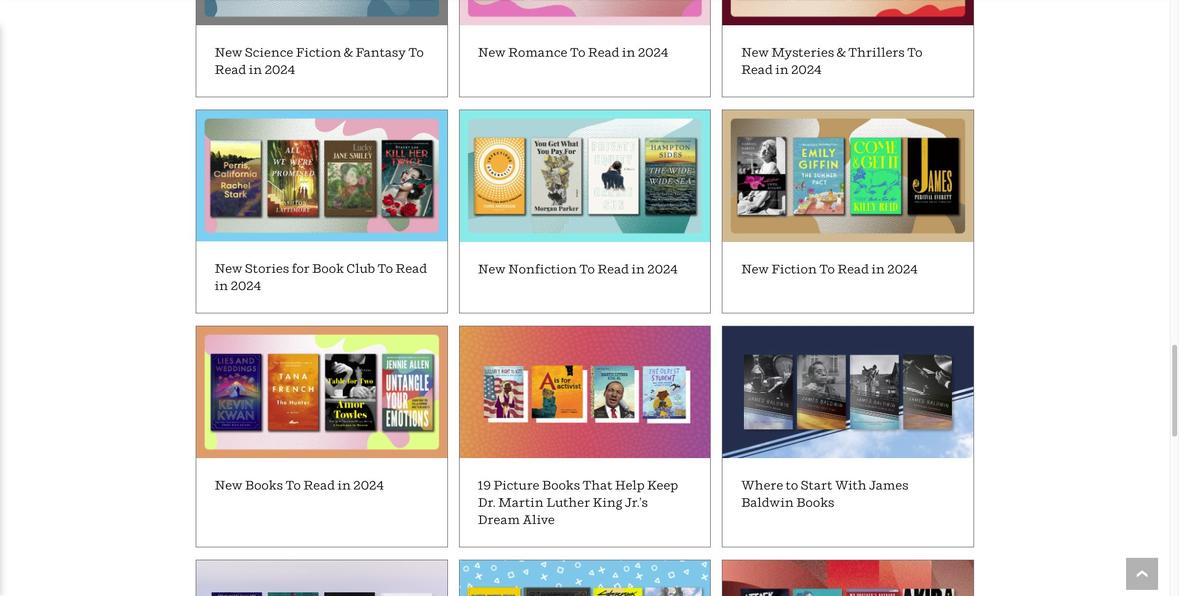 Task type: locate. For each thing, give the bounding box(es) containing it.
& left fantasy at the left top of page
[[344, 45, 353, 60]]

help
[[615, 478, 645, 492]]

0 horizontal spatial books
[[245, 478, 283, 493]]

new nonfiction to read in 2024
[[478, 262, 678, 276]]

&
[[344, 45, 353, 60], [837, 45, 846, 60]]

books inside "19 picture books that help keep dr. martin luther king jr.'s dream alive"
[[542, 478, 581, 492]]

2024 inside new science fiction & fantasy to read in 2024
[[265, 62, 295, 77]]

new for new stories for book club to read in 2024
[[215, 261, 243, 276]]

where
[[742, 478, 784, 492]]

read
[[588, 45, 620, 60], [215, 62, 246, 77], [742, 62, 773, 77], [396, 261, 427, 276], [598, 262, 629, 276], [838, 262, 869, 276], [304, 478, 335, 493]]

1 vertical spatial fiction
[[772, 262, 818, 276]]

where to start with james baldwin books link
[[716, 326, 975, 547]]

book
[[312, 261, 344, 276]]

picture
[[494, 478, 540, 492]]

new inside new books to read in 2024 link
[[215, 478, 243, 493]]

new for new books to read in 2024
[[215, 478, 243, 493]]

stories
[[245, 261, 289, 276]]

19 picture books that help keep dr. martin luther king jr.'s dream alive link
[[452, 326, 711, 547]]

in
[[622, 45, 636, 60], [249, 62, 262, 77], [776, 62, 789, 77], [632, 262, 645, 276], [872, 262, 886, 276], [215, 278, 228, 293], [338, 478, 351, 493]]

to inside new science fiction & fantasy to read in 2024
[[409, 45, 424, 60]]

2 & from the left
[[837, 45, 846, 60]]

new fiction to read in 2024
[[742, 262, 918, 276]]

fantasy
[[356, 45, 406, 60]]

new inside the new romance to read in 2024 link
[[478, 45, 506, 60]]

start
[[801, 478, 833, 492]]

1 horizontal spatial &
[[837, 45, 846, 60]]

read inside new stories for book club to read in 2024
[[396, 261, 427, 276]]

luther
[[547, 495, 591, 510]]

new
[[215, 45, 243, 60], [478, 45, 506, 60], [742, 45, 769, 60], [215, 261, 243, 276], [478, 262, 506, 276], [742, 262, 769, 276], [215, 478, 243, 493]]

2 horizontal spatial books
[[797, 495, 835, 510]]

read inside new science fiction & fantasy to read in 2024
[[215, 62, 246, 77]]

0 vertical spatial fiction
[[296, 45, 342, 60]]

0 horizontal spatial &
[[344, 45, 353, 60]]

new inside new mysteries & thrillers to read in 2024
[[742, 45, 769, 60]]

1 & from the left
[[344, 45, 353, 60]]

alive
[[523, 512, 555, 527]]

0 horizontal spatial fiction
[[296, 45, 342, 60]]

new for new romance to read in 2024
[[478, 45, 506, 60]]

to
[[409, 45, 424, 60], [570, 45, 586, 60], [908, 45, 923, 60], [378, 261, 393, 276], [580, 262, 595, 276], [820, 262, 835, 276], [286, 478, 301, 493]]

new mysteries & thrillers to read in 2024
[[742, 45, 923, 77]]

dream
[[478, 512, 520, 527]]

books inside where to start with james baldwin books
[[797, 495, 835, 510]]

new inside new fiction to read in 2024 link
[[742, 262, 769, 276]]

new inside new nonfiction to read in 2024 link
[[478, 262, 506, 276]]

2024
[[638, 45, 669, 60], [265, 62, 295, 77], [792, 62, 822, 77], [648, 262, 678, 276], [888, 262, 918, 276], [231, 278, 261, 293], [354, 478, 384, 493]]

fiction
[[296, 45, 342, 60], [772, 262, 818, 276]]

to
[[786, 478, 799, 492]]

2024 inside new stories for book club to read in 2024
[[231, 278, 261, 293]]

new science fiction & fantasy to read in 2024
[[215, 45, 424, 77]]

that
[[583, 478, 613, 492]]

new inside new stories for book club to read in 2024
[[215, 261, 243, 276]]

new inside new science fiction & fantasy to read in 2024
[[215, 45, 243, 60]]

new stories for book club to read in 2024 link
[[189, 110, 448, 314]]

& left thrillers
[[837, 45, 846, 60]]

1 horizontal spatial books
[[542, 478, 581, 492]]

jr.'s
[[625, 495, 648, 510]]

fiction inside new science fiction & fantasy to read in 2024
[[296, 45, 342, 60]]

in inside new science fiction & fantasy to read in 2024
[[249, 62, 262, 77]]

new for new mysteries & thrillers to read in 2024
[[742, 45, 769, 60]]

books
[[542, 478, 581, 492], [245, 478, 283, 493], [797, 495, 835, 510]]



Task type: vqa. For each thing, say whether or not it's contained in the screenshot.
19
yes



Task type: describe. For each thing, give the bounding box(es) containing it.
new nonfiction to read in 2024 link
[[452, 110, 711, 314]]

new books to read in 2024
[[215, 478, 384, 493]]

new stories for book club to read in 2024
[[215, 261, 427, 293]]

dr.
[[478, 495, 496, 510]]

books inside new books to read in 2024 link
[[245, 478, 283, 493]]

for
[[292, 261, 310, 276]]

king
[[593, 495, 623, 510]]

science
[[245, 45, 294, 60]]

nonfiction
[[509, 262, 577, 276]]

keep
[[648, 478, 679, 492]]

new fiction to read in 2024 link
[[716, 110, 975, 314]]

1 horizontal spatial fiction
[[772, 262, 818, 276]]

mysteries
[[772, 45, 835, 60]]

new science fiction & fantasy to read in 2024 link
[[196, 0, 448, 97]]

to inside new mysteries & thrillers to read in 2024
[[908, 45, 923, 60]]

where to start with james baldwin books
[[742, 478, 909, 510]]

romance
[[509, 45, 568, 60]]

new books to read in 2024 link
[[189, 326, 448, 547]]

read inside new mysteries & thrillers to read in 2024
[[742, 62, 773, 77]]

with
[[836, 478, 867, 492]]

martin
[[498, 495, 544, 510]]

new for new fiction to read in 2024
[[742, 262, 769, 276]]

james
[[870, 478, 909, 492]]

new romance to read in 2024
[[478, 45, 669, 60]]

in inside new stories for book club to read in 2024
[[215, 278, 228, 293]]

to inside new stories for book club to read in 2024
[[378, 261, 393, 276]]

new romance to read in 2024 link
[[459, 0, 711, 97]]

club
[[347, 261, 375, 276]]

new for new science fiction & fantasy to read in 2024
[[215, 45, 243, 60]]

thrillers
[[849, 45, 905, 60]]

19
[[478, 478, 491, 492]]

& inside new mysteries & thrillers to read in 2024
[[837, 45, 846, 60]]

new for new nonfiction to read in 2024
[[478, 262, 506, 276]]

baldwin
[[742, 495, 794, 510]]

19 picture books that help keep dr. martin luther king jr.'s dream alive
[[478, 478, 679, 527]]

in inside new mysteries & thrillers to read in 2024
[[776, 62, 789, 77]]

& inside new science fiction & fantasy to read in 2024
[[344, 45, 353, 60]]

new mysteries & thrillers to read in 2024 link
[[723, 0, 975, 97]]

2024 inside new mysteries & thrillers to read in 2024
[[792, 62, 822, 77]]



